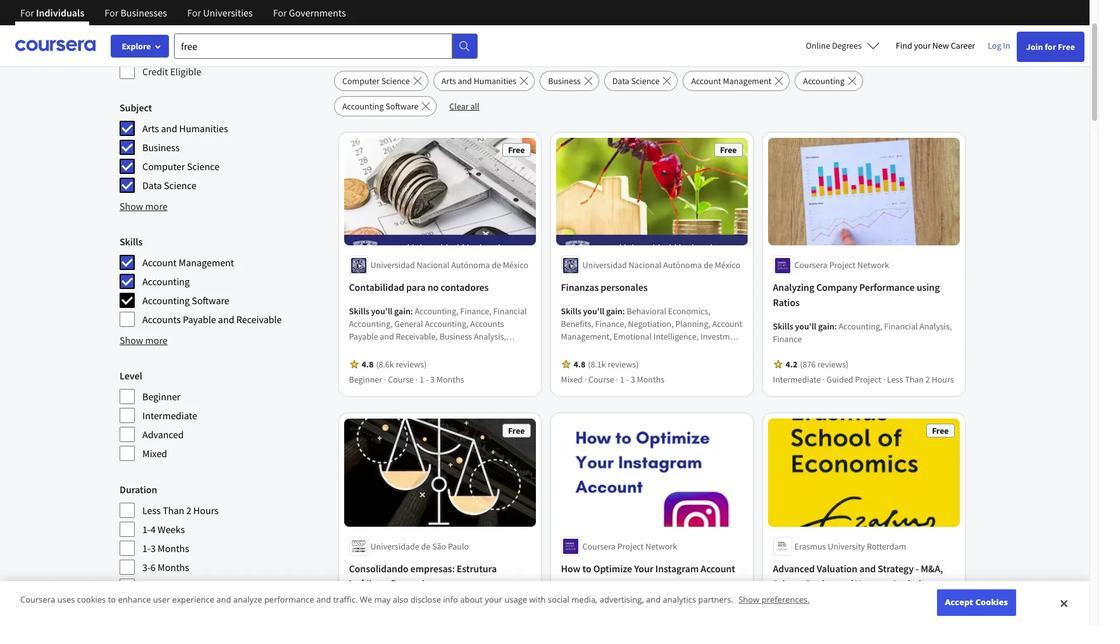 Task type: locate. For each thing, give the bounding box(es) containing it.
more for data
[[145, 200, 168, 213]]

coursera up optimize
[[583, 541, 616, 552]]

1 horizontal spatial course
[[589, 374, 615, 386]]

0 horizontal spatial payable
[[183, 313, 216, 326]]

1 horizontal spatial than
[[905, 374, 924, 386]]

1-4 weeks
[[142, 523, 185, 536]]

skills you'll gain : for consolidando
[[349, 602, 415, 614]]

0 horizontal spatial 2
[[186, 504, 191, 517]]

for
[[419, 25, 441, 48], [1045, 41, 1056, 53]]

nacional up finanzas personales link
[[629, 260, 662, 271]]

universities
[[203, 6, 253, 19]]

universidad up finanzas personales on the right top
[[583, 260, 627, 271]]

0 horizontal spatial accounting software
[[142, 294, 229, 307]]

de for contabilidad para no contadores
[[492, 260, 502, 271]]

network
[[858, 260, 890, 271], [646, 541, 678, 552]]

0 vertical spatial mixed
[[561, 374, 583, 386]]

and down credit eligible at top
[[161, 122, 177, 135]]

subject group
[[120, 100, 327, 194]]

: for consolidando empresas: estrutura jurídica e financeira
[[411, 602, 413, 614]]

2 1 from the left
[[620, 374, 625, 386]]

4 · from the left
[[616, 374, 619, 386]]

consolidando
[[349, 563, 409, 575]]

2 horizontal spatial management
[[723, 75, 772, 87]]

1- for 1-3 months
[[142, 542, 151, 555]]

accounts inside accounting, finance, financial accounting, general accounting, accounts payable and receivable, business analysis, financial analysis, operational analysis, planning, account management
[[471, 319, 504, 330]]

1 · from the left
[[384, 374, 387, 386]]

0 horizontal spatial less
[[142, 504, 161, 517]]

advanced valuation and strategy - m&a, private equity, and venture capital
[[773, 563, 944, 590]]

4 for from the left
[[273, 6, 287, 19]]

1 vertical spatial account management
[[142, 256, 234, 269]]

arts and humanities down subject
[[142, 122, 228, 135]]

6
[[151, 561, 156, 574]]

in
[[1003, 40, 1011, 51]]

analysis, inside finance, mergers & acquisitions, business analysis, data analysis
[[857, 615, 889, 627]]

advanced for advanced
[[142, 428, 184, 441]]

1 vertical spatial computer
[[142, 160, 185, 173]]

4.8 for contabilidad
[[362, 359, 374, 371]]

intermediate for intermediate
[[142, 409, 197, 422]]

you'll for contabilidad para no contadores
[[372, 306, 393, 317]]

coursera project network up your
[[583, 541, 678, 552]]

0 vertical spatial strategy
[[648, 344, 679, 355]]

universidade
[[371, 541, 420, 552]]

3 for personales
[[631, 374, 636, 386]]

subject
[[120, 101, 152, 114]]

free for contabilidad para no contadores
[[508, 144, 525, 156]]

computer inside computer science button
[[342, 75, 380, 87]]

reviews) for personales
[[608, 359, 639, 371]]

4.8 left (8.6k
[[362, 359, 374, 371]]

0 horizontal spatial méxico
[[503, 260, 529, 271]]

and inside accounting, finance, financial accounting, general accounting, accounts payable and receivable, business analysis, financial analysis, operational analysis, planning, account management
[[380, 331, 394, 343]]

management, down benefits,
[[561, 331, 612, 343]]

for left "free"
[[419, 25, 441, 48]]

gain up 4.2 (876 reviews)
[[819, 321, 835, 333]]

you'll up process
[[372, 602, 393, 614]]

analysis, inside business analysis, business process management, finance, leadership an
[[450, 602, 482, 614]]

1 vertical spatial payable
[[349, 331, 378, 343]]

coursera uses cookies to enhance user experience and analyze performance and traffic. we may also disclose info about your usage with social media, advertising, and analytics partners. show preferences.
[[20, 595, 810, 606]]

coursera for company
[[795, 260, 828, 271]]

2 nacional from the left
[[629, 260, 662, 271]]

2 méxico from the left
[[715, 260, 741, 271]]

universidad for finanzas
[[583, 260, 627, 271]]

1 vertical spatial coursera project network
[[583, 541, 678, 552]]

méxico
[[503, 260, 529, 271], [715, 260, 741, 271]]

beginner inside level group
[[142, 391, 181, 403]]

mixed for mixed
[[142, 447, 167, 460]]

show more button for data
[[120, 199, 168, 214]]

1 for para
[[420, 374, 424, 386]]

- for personales
[[627, 374, 629, 386]]

analysis, right operational
[[465, 344, 497, 355]]

1 horizontal spatial for
[[1045, 41, 1056, 53]]

advanced up private
[[773, 563, 815, 575]]

humanities down eligible
[[179, 122, 228, 135]]

you'll up benefits,
[[584, 306, 605, 317]]

strategy inside behavioral economics, benefits, finance, negotiation, planning, account management, emotional intelligence, investment management, strategy, strategy and operations
[[648, 344, 679, 355]]

account management
[[691, 75, 772, 87], [142, 256, 234, 269]]

0 vertical spatial beginner
[[349, 374, 383, 386]]

0 vertical spatial than
[[905, 374, 924, 386]]

- inside advanced valuation and strategy - m&a, private equity, and venture capital
[[916, 563, 919, 575]]

software up accounts payable and receivable
[[192, 294, 229, 307]]

2 for from the left
[[105, 6, 119, 19]]

coursera up analyzing
[[795, 260, 828, 271]]

and inside subject 'group'
[[161, 122, 177, 135]]

finance, inside business analysis, business process management, finance, leadership an
[[432, 615, 463, 627]]

0 horizontal spatial -
[[426, 374, 429, 386]]

mixed up duration
[[142, 447, 167, 460]]

0 vertical spatial project
[[830, 260, 856, 271]]

project up your
[[618, 541, 644, 552]]

0 horizontal spatial course
[[388, 374, 414, 386]]

2 4.8 from the left
[[574, 359, 586, 371]]

1- up the 3- on the bottom
[[142, 542, 151, 555]]

than inside duration group
[[163, 504, 184, 517]]

1 horizontal spatial autónoma
[[664, 260, 702, 271]]

0 vertical spatial arts
[[442, 75, 456, 87]]

process
[[349, 615, 378, 627]]

planning, down economics,
[[676, 319, 711, 330]]

investment
[[701, 331, 743, 343]]

0 horizontal spatial strategy
[[648, 344, 679, 355]]

payable left receivable
[[183, 313, 216, 326]]

0 horizontal spatial universidad nacional autónoma de méxico
[[371, 260, 529, 271]]

·
[[384, 374, 387, 386], [416, 374, 418, 386], [585, 374, 587, 386], [616, 374, 619, 386], [823, 374, 825, 386], [884, 374, 886, 386]]

: down analyzing company performance using ratios
[[835, 321, 837, 333]]

intermediate inside level group
[[142, 409, 197, 422]]

to right how in the bottom right of the page
[[583, 563, 592, 575]]

1 horizontal spatial data science
[[612, 75, 660, 87]]

1 for from the left
[[20, 6, 34, 19]]

2 horizontal spatial -
[[916, 563, 919, 575]]

gain for finanzas personales
[[607, 306, 623, 317]]

1 horizontal spatial coursera
[[583, 541, 616, 552]]

analysis, down using
[[920, 321, 952, 333]]

universidad up contabilidad at top
[[371, 260, 415, 271]]

1 nacional from the left
[[417, 260, 450, 271]]

finance, inside behavioral economics, benefits, finance, negotiation, planning, account management, emotional intelligence, investment management, strategy, strategy and operations
[[596, 319, 627, 330]]

0 vertical spatial planning,
[[676, 319, 711, 330]]

1 horizontal spatial 4.8
[[574, 359, 586, 371]]

2 horizontal spatial reviews)
[[818, 359, 849, 371]]

personales
[[601, 281, 648, 294]]

: up 'general'
[[411, 306, 413, 317]]

universidad nacional autónoma de méxico
[[371, 260, 529, 271], [583, 260, 741, 271]]

universidad nacional autónoma de méxico up contabilidad para no contadores link
[[371, 260, 529, 271]]

your
[[635, 563, 654, 575]]

1 course from the left
[[388, 374, 414, 386]]

nacional for para
[[417, 260, 450, 271]]

hours
[[932, 374, 954, 386], [193, 504, 219, 517]]

1 horizontal spatial account management
[[691, 75, 772, 87]]

for right join
[[1045, 41, 1056, 53]]

months for 6-12 months
[[163, 580, 194, 593]]

: left the behavioral
[[623, 306, 625, 317]]

1 horizontal spatial coursera project network
[[795, 260, 890, 271]]

3 up 6
[[151, 542, 156, 555]]

advanced inside advanced valuation and strategy - m&a, private equity, and venture capital
[[773, 563, 815, 575]]

results
[[365, 25, 416, 48]]

0 vertical spatial software
[[386, 101, 419, 112]]

course down 4.8 (8.6k reviews)
[[388, 374, 414, 386]]

your right find
[[914, 40, 931, 51]]

4 left weeks
[[151, 523, 156, 536]]

private
[[773, 578, 804, 590]]

receivable,
[[396, 331, 438, 343]]

computer science button
[[334, 71, 428, 91]]

1 4.8 from the left
[[362, 359, 374, 371]]

1 vertical spatial coursera
[[583, 541, 616, 552]]

1 vertical spatial computer science
[[142, 160, 220, 173]]

you'll up finance
[[796, 321, 817, 333]]

0 vertical spatial arts and humanities
[[442, 75, 517, 87]]

2 more from the top
[[145, 334, 168, 347]]

0 horizontal spatial advanced
[[142, 428, 184, 441]]

humanities up all
[[474, 75, 517, 87]]

1-3 months
[[142, 542, 189, 555]]

management, inside business analysis, business process management, finance, leadership an
[[380, 615, 430, 627]]

2 show more from the top
[[120, 334, 168, 347]]

you'll
[[372, 306, 393, 317], [584, 306, 605, 317], [796, 321, 817, 333], [584, 587, 605, 599], [372, 602, 393, 614], [796, 602, 817, 614]]

data
[[612, 75, 630, 87], [142, 179, 162, 192], [891, 615, 908, 627]]

2 course from the left
[[589, 374, 615, 386]]

1 autónoma from the left
[[452, 260, 490, 271]]

0 vertical spatial more
[[145, 200, 168, 213]]

analyze
[[233, 595, 262, 606]]

0 horizontal spatial than
[[163, 504, 184, 517]]

0 vertical spatial 4
[[151, 523, 156, 536]]

universidad
[[371, 260, 415, 271], [583, 260, 627, 271]]

0 horizontal spatial autónoma
[[452, 260, 490, 271]]

months up experience on the left
[[163, 580, 194, 593]]

beginner for beginner · course · 1 - 3 months
[[349, 374, 383, 386]]

software down computer science button
[[386, 101, 419, 112]]

advanced up duration
[[142, 428, 184, 441]]

0 horizontal spatial universidad
[[371, 260, 415, 271]]

autónoma up contadores
[[452, 260, 490, 271]]

finance
[[773, 334, 802, 345]]

1 down 4.8 (8.1k reviews)
[[620, 374, 625, 386]]

1 down 4.8 (8.6k reviews)
[[420, 374, 424, 386]]

4.8 left (8.1k on the bottom of page
[[574, 359, 586, 371]]

1 méxico from the left
[[503, 260, 529, 271]]

1 1- from the top
[[142, 523, 151, 536]]

0 horizontal spatial to
[[108, 595, 116, 606]]

0 horizontal spatial data
[[142, 179, 162, 192]]

- down 4.8 (8.1k reviews)
[[627, 374, 629, 386]]

1 vertical spatial show more button
[[120, 333, 168, 348]]

project up 'company'
[[830, 260, 856, 271]]

gain for contabilidad para no contadores
[[395, 306, 411, 317]]

computer inside subject 'group'
[[142, 160, 185, 173]]

0 vertical spatial data
[[612, 75, 630, 87]]

log in link
[[982, 38, 1017, 53]]

finance, down venture at the right
[[839, 602, 870, 614]]

for left businesses
[[105, 6, 119, 19]]

banner navigation
[[10, 0, 356, 35]]

- left m&a,
[[916, 563, 919, 575]]

são
[[433, 541, 447, 552]]

arts and humanities
[[442, 75, 517, 87], [142, 122, 228, 135]]

accept cookies button
[[937, 590, 1016, 616]]

gain left 'social'
[[607, 587, 623, 599]]

autónoma for contabilidad para no contadores
[[452, 260, 490, 271]]

finance, up emotional
[[596, 319, 627, 330]]

course down (8.1k on the bottom of page
[[589, 374, 615, 386]]

2 show more button from the top
[[120, 333, 168, 348]]

1 show more from the top
[[120, 200, 168, 213]]

nacional for personales
[[629, 260, 662, 271]]

experience
[[172, 595, 214, 606]]

1 show more button from the top
[[120, 199, 168, 214]]

for for universities
[[187, 6, 201, 19]]

1 vertical spatial accounting software
[[142, 294, 229, 307]]

arts and humanities up all
[[442, 75, 517, 87]]

1 horizontal spatial your
[[914, 40, 931, 51]]

show more for accounts payable and receivable
[[120, 334, 168, 347]]

de left são
[[422, 541, 431, 552]]

skills you'll gain : up finance
[[773, 321, 839, 333]]

méxico for finanzas personales
[[715, 260, 741, 271]]

1 reviews) from the left
[[396, 359, 427, 371]]

course for contabilidad
[[388, 374, 414, 386]]

more
[[145, 200, 168, 213], [145, 334, 168, 347]]

you'll for finanzas personales
[[584, 306, 605, 317]]

universidad nacional autónoma de méxico up finanzas personales link
[[583, 260, 741, 271]]

What do you want to learn? text field
[[174, 33, 453, 59]]

0 horizontal spatial de
[[422, 541, 431, 552]]

1 vertical spatial data
[[142, 179, 162, 192]]

filter
[[120, 26, 148, 42]]

accounts payable and receivable
[[142, 313, 282, 326]]

3 down strategy,
[[631, 374, 636, 386]]

advanced inside level group
[[142, 428, 184, 441]]

how to optimize your instagram account
[[561, 563, 736, 575]]

universidad for contabilidad
[[371, 260, 415, 271]]

analysis, up leadership
[[450, 602, 482, 614]]

2 universidad nacional autónoma de méxico from the left
[[583, 260, 741, 271]]

gain down personales
[[607, 306, 623, 317]]

1 horizontal spatial computer science
[[342, 75, 410, 87]]

arts
[[442, 75, 456, 87], [142, 122, 159, 135]]

1- for 1-4 years
[[142, 599, 151, 612]]

1 horizontal spatial 1
[[620, 374, 625, 386]]

0 vertical spatial computer science
[[342, 75, 410, 87]]

finance, down info
[[432, 615, 463, 627]]

m&a,
[[921, 563, 944, 575]]

skills you'll gain : up process
[[349, 602, 415, 614]]

1 vertical spatial data science
[[142, 179, 196, 192]]

gain up 'general'
[[395, 306, 411, 317]]

skills you'll gain : for analyzing
[[773, 321, 839, 333]]

for left individuals
[[20, 6, 34, 19]]

mixed inside level group
[[142, 447, 167, 460]]

free
[[1058, 41, 1075, 53], [508, 144, 525, 156], [721, 144, 737, 156], [508, 426, 525, 437], [933, 426, 949, 437]]

months for 3-6 months
[[158, 561, 189, 574]]

science
[[381, 75, 410, 87], [631, 75, 660, 87], [187, 160, 220, 173], [164, 179, 196, 192]]

0 horizontal spatial financial
[[349, 344, 383, 355]]

0 horizontal spatial 4.8
[[362, 359, 374, 371]]

network up performance on the right
[[858, 260, 890, 271]]

finance, inside finance, mergers & acquisitions, business analysis, data analysis
[[839, 602, 870, 614]]

coursera
[[795, 260, 828, 271], [583, 541, 616, 552], [20, 595, 55, 606]]

show more for data science
[[120, 200, 168, 213]]

finanzas
[[561, 281, 599, 294]]

coursera image
[[15, 36, 96, 56]]

accounting inside accounting software button
[[342, 101, 384, 112]]

2 1- from the top
[[142, 542, 151, 555]]

erasmus
[[795, 541, 827, 552]]

0 vertical spatial network
[[858, 260, 890, 271]]

gain for consolidando empresas: estrutura jurídica e financeira
[[395, 602, 411, 614]]

3 1- from the top
[[142, 599, 151, 612]]

1 universidad from the left
[[371, 260, 415, 271]]

show
[[120, 200, 143, 213], [120, 334, 143, 347], [739, 595, 760, 606]]

1 vertical spatial beginner
[[142, 391, 181, 403]]

0 horizontal spatial network
[[646, 541, 678, 552]]

1 universidad nacional autónoma de méxico from the left
[[371, 260, 529, 271]]

also
[[393, 595, 408, 606]]

1 vertical spatial management,
[[561, 344, 612, 355]]

None search field
[[174, 33, 478, 59]]

management, up (8.1k on the bottom of page
[[561, 344, 612, 355]]

coursera left uses
[[20, 595, 55, 606]]

autónoma up finanzas personales link
[[664, 260, 702, 271]]

2 vertical spatial management
[[418, 357, 467, 368]]

and up venture at the right
[[860, 563, 876, 575]]

network for optimize
[[646, 541, 678, 552]]

2 4 from the top
[[151, 599, 156, 612]]

0 horizontal spatial reviews)
[[396, 359, 427, 371]]

less up 1-4 weeks
[[142, 504, 161, 517]]

free for advanced valuation and strategy - m&a, private equity, and venture capital
[[933, 426, 949, 437]]

accounting software inside button
[[342, 101, 419, 112]]

1 horizontal spatial computer
[[342, 75, 380, 87]]

3 reviews) from the left
[[818, 359, 849, 371]]

to right cookies
[[108, 595, 116, 606]]

user
[[153, 595, 170, 606]]

0 vertical spatial payable
[[183, 313, 216, 326]]

coursera project network for performance
[[795, 260, 890, 271]]

venture
[[856, 578, 890, 590]]

strategy,
[[614, 344, 647, 355]]

show for data
[[120, 200, 143, 213]]

3 for from the left
[[187, 6, 201, 19]]

coursera project network up 'company'
[[795, 260, 890, 271]]

project right guided
[[856, 374, 882, 386]]

analytics
[[663, 595, 696, 606]]

advanced for advanced valuation and strategy - m&a, private equity, and venture capital
[[773, 563, 815, 575]]

1 horizontal spatial reviews)
[[608, 359, 639, 371]]

computer science
[[342, 75, 410, 87], [142, 160, 220, 173]]

1 horizontal spatial universidad nacional autónoma de méxico
[[583, 260, 741, 271]]

analysis, down the mergers
[[857, 615, 889, 627]]

strategy down intelligence,
[[648, 344, 679, 355]]

2 vertical spatial project
[[618, 541, 644, 552]]

less right guided
[[888, 374, 904, 386]]

3 for para
[[431, 374, 435, 386]]

0 vertical spatial 1-
[[142, 523, 151, 536]]

2 horizontal spatial 3
[[631, 374, 636, 386]]

de for finanzas personales
[[704, 260, 714, 271]]

1 1 from the left
[[420, 374, 424, 386]]

planning, up beginner · course · 1 - 3 months
[[349, 357, 385, 368]]

0 horizontal spatial data science
[[142, 179, 196, 192]]

0 vertical spatial show more
[[120, 200, 168, 213]]

mixed
[[561, 374, 583, 386], [142, 447, 167, 460]]

1 vertical spatial management
[[179, 256, 234, 269]]

by
[[150, 26, 164, 42]]

0 vertical spatial intermediate
[[773, 374, 821, 386]]

payable up (8.6k
[[349, 331, 378, 343]]

show for accounts
[[120, 334, 143, 347]]

2 horizontal spatial coursera
[[795, 260, 828, 271]]

4 for weeks
[[151, 523, 156, 536]]

0 horizontal spatial mixed
[[142, 447, 167, 460]]

less inside duration group
[[142, 504, 161, 517]]

computer science inside button
[[342, 75, 410, 87]]

months down operational
[[437, 374, 465, 386]]

1 vertical spatial planning,
[[349, 357, 385, 368]]

financial inside accounting, financial analysis, finance
[[885, 321, 918, 333]]

1 vertical spatial than
[[163, 504, 184, 517]]

data science
[[612, 75, 660, 87], [142, 179, 196, 192]]

1 4 from the top
[[151, 523, 156, 536]]

1 vertical spatial less
[[142, 504, 161, 517]]

empresas:
[[411, 563, 455, 575]]

how to optimize your instagram account link
[[561, 561, 743, 577]]

project for analyzing company performance using ratios
[[830, 260, 856, 271]]

0 horizontal spatial computer
[[142, 160, 185, 173]]

free for finanzas personales
[[721, 144, 737, 156]]

account inside accounting, finance, financial accounting, general accounting, accounts payable and receivable, business analysis, financial analysis, operational analysis, planning, account management
[[386, 357, 416, 368]]

and down intelligence,
[[681, 344, 695, 355]]

1 horizontal spatial arts and humanities
[[442, 75, 517, 87]]

1-4 years
[[142, 599, 180, 612]]

finance, down contadores
[[461, 306, 492, 317]]

duration group
[[120, 482, 327, 614]]

network for performance
[[858, 260, 890, 271]]

1 horizontal spatial de
[[492, 260, 502, 271]]

4.2
[[786, 359, 798, 371]]

for left governments
[[273, 6, 287, 19]]

4
[[151, 523, 156, 536], [151, 599, 156, 612]]

1 horizontal spatial universidad
[[583, 260, 627, 271]]

acquisitions,
[[773, 615, 821, 627]]

1 more from the top
[[145, 200, 168, 213]]

software inside skills group
[[192, 294, 229, 307]]

0 vertical spatial humanities
[[474, 75, 517, 87]]

2 vertical spatial coursera
[[20, 595, 55, 606]]

skills you'll gain : up benefits,
[[561, 306, 627, 317]]

2 reviews) from the left
[[608, 359, 639, 371]]

accounting, down contabilidad at top
[[349, 319, 393, 330]]

- for para
[[426, 374, 429, 386]]

1 vertical spatial financial
[[885, 321, 918, 333]]

coursera for to
[[583, 541, 616, 552]]

strategy up 'capital' on the bottom right of page
[[878, 563, 914, 575]]

reviews) down strategy,
[[608, 359, 639, 371]]

gain right may
[[395, 602, 411, 614]]

business inside subject 'group'
[[142, 141, 180, 154]]

beginner for beginner
[[142, 391, 181, 403]]

-
[[426, 374, 429, 386], [627, 374, 629, 386], [916, 563, 919, 575]]

computer
[[342, 75, 380, 87], [142, 160, 185, 173]]

you'll down contabilidad at top
[[372, 306, 393, 317]]

analyzing company performance using ratios
[[773, 281, 940, 309]]

2 autónoma from the left
[[664, 260, 702, 271]]

0 horizontal spatial computer science
[[142, 160, 220, 173]]

0 vertical spatial coursera
[[795, 260, 828, 271]]

ratios
[[773, 296, 800, 309]]

2 horizontal spatial data
[[891, 615, 908, 627]]

de up economics,
[[704, 260, 714, 271]]

0 horizontal spatial management
[[179, 256, 234, 269]]

individuals
[[36, 6, 84, 19]]

2 inside duration group
[[186, 504, 191, 517]]

0 horizontal spatial 3
[[151, 542, 156, 555]]

skills
[[120, 235, 143, 248], [349, 306, 370, 317], [561, 306, 582, 317], [773, 321, 794, 333], [561, 587, 582, 599], [349, 602, 370, 614], [773, 602, 794, 614]]

1 horizontal spatial humanities
[[474, 75, 517, 87]]

analysis, down contadores
[[474, 331, 507, 343]]

2 universidad from the left
[[583, 260, 627, 271]]

- down operational
[[426, 374, 429, 386]]

accounting, down analyzing company performance using ratios link
[[839, 321, 883, 333]]

weeks
[[158, 523, 185, 536]]

1 horizontal spatial payable
[[349, 331, 378, 343]]

3 down operational
[[431, 374, 435, 386]]

skills you'll gain : social media, accounting
[[561, 587, 719, 599]]

account management inside button
[[691, 75, 772, 87]]

4.8 (8.1k reviews)
[[574, 359, 639, 371]]

cookies
[[976, 597, 1008, 608]]

0 horizontal spatial arts
[[142, 122, 159, 135]]

nacional up no
[[417, 260, 450, 271]]

(876
[[800, 359, 816, 371]]

paulo
[[448, 541, 469, 552]]

1 horizontal spatial accounts
[[471, 319, 504, 330]]

for for governments
[[273, 6, 287, 19]]

: for analyzing company performance using ratios
[[835, 321, 837, 333]]

months down weeks
[[158, 542, 189, 555]]

arts up clear
[[442, 75, 456, 87]]

6-12 months
[[142, 580, 194, 593]]

course
[[388, 374, 414, 386], [589, 374, 615, 386]]

0 vertical spatial management
[[723, 75, 772, 87]]

disclose
[[411, 595, 441, 606]]



Task type: describe. For each thing, give the bounding box(es) containing it.
6-
[[142, 580, 151, 593]]

accounts inside skills group
[[142, 313, 181, 326]]

operations
[[697, 344, 738, 355]]

eligible
[[170, 65, 201, 78]]

accounting, finance, financial accounting, general accounting, accounts payable and receivable, business analysis, financial analysis, operational analysis, planning, account management
[[349, 306, 527, 368]]

3 · from the left
[[585, 374, 587, 386]]

0 vertical spatial less
[[888, 374, 904, 386]]

reviews) for para
[[396, 359, 427, 371]]

planning, inside accounting, finance, financial accounting, general accounting, accounts payable and receivable, business analysis, financial analysis, operational analysis, planning, account management
[[349, 357, 385, 368]]

software inside accounting software button
[[386, 101, 419, 112]]

free for consolidando empresas: estrutura jurídica e financeira
[[508, 426, 525, 437]]

0 vertical spatial your
[[914, 40, 931, 51]]

3-6 months
[[142, 561, 189, 574]]

show more button for accounts
[[120, 333, 168, 348]]

project for how to optimize your instagram account
[[618, 541, 644, 552]]

account management inside skills group
[[142, 256, 234, 269]]

explore
[[122, 41, 151, 52]]

management inside accounting, finance, financial accounting, general accounting, accounts payable and receivable, business analysis, financial analysis, operational analysis, planning, account management
[[418, 357, 467, 368]]

1 vertical spatial project
[[856, 374, 882, 386]]

intermediate for intermediate · guided project · less than 2 hours
[[773, 374, 821, 386]]

12
[[151, 580, 161, 593]]

mergers
[[872, 602, 902, 614]]

level group
[[120, 368, 327, 462]]

0 vertical spatial 2
[[926, 374, 931, 386]]

receivable
[[236, 313, 282, 326]]

accounting, down contabilidad para no contadores link
[[415, 306, 459, 317]]

business inside button
[[548, 75, 581, 87]]

clear
[[450, 101, 469, 112]]

0 vertical spatial management,
[[561, 331, 612, 343]]

intermediate · guided project · less than 2 hours
[[773, 374, 954, 386]]

1 horizontal spatial to
[[583, 563, 592, 575]]

uses
[[57, 595, 75, 606]]

arts and humanities inside subject 'group'
[[142, 122, 228, 135]]

data inside button
[[612, 75, 630, 87]]

cookies
[[77, 595, 106, 606]]

may
[[374, 595, 391, 606]]

benefits,
[[561, 319, 594, 330]]

for for businesses
[[105, 6, 119, 19]]

rotterdam
[[867, 541, 907, 552]]

accounting, inside accounting, financial analysis, finance
[[839, 321, 883, 333]]

6 · from the left
[[884, 374, 886, 386]]

about
[[460, 595, 483, 606]]

management inside account management button
[[723, 75, 772, 87]]

and inside skills group
[[218, 313, 234, 326]]

arts inside subject 'group'
[[142, 122, 159, 135]]

media,
[[572, 595, 598, 606]]

log in
[[988, 40, 1011, 51]]

1 for personales
[[620, 374, 625, 386]]

accounting software inside skills group
[[142, 294, 229, 307]]

finance, inside accounting, finance, financial accounting, general accounting, accounts payable and receivable, business analysis, financial analysis, operational analysis, planning, account management
[[461, 306, 492, 317]]

coursera project network for optimize
[[583, 541, 678, 552]]

account inside behavioral economics, benefits, finance, negotiation, planning, account management, emotional intelligence, investment management, strategy, strategy and operations
[[713, 319, 743, 330]]

preferences.
[[762, 595, 810, 606]]

filter by
[[120, 26, 164, 42]]

account inside skills group
[[142, 256, 177, 269]]

accounting, up operational
[[425, 319, 469, 330]]

mixed · course · 1 - 3 months
[[561, 374, 665, 386]]

advertising,
[[600, 595, 644, 606]]

skills group
[[120, 234, 327, 328]]

3 inside duration group
[[151, 542, 156, 555]]

mixed for mixed · course · 1 - 3 months
[[561, 374, 583, 386]]

capital
[[892, 578, 922, 590]]

and down the valuation
[[838, 578, 854, 590]]

info
[[443, 595, 458, 606]]

social
[[627, 587, 650, 599]]

you'll up acquisitions,
[[796, 602, 817, 614]]

and inside arts and humanities button
[[458, 75, 472, 87]]

level
[[120, 370, 142, 382]]

intelligence,
[[654, 331, 699, 343]]

data inside finance, mergers & acquisitions, business analysis, data analysis
[[891, 615, 908, 627]]

hours inside duration group
[[193, 504, 219, 517]]

for governments
[[273, 6, 346, 19]]

social
[[548, 595, 570, 606]]

all
[[470, 101, 479, 112]]

humanities inside button
[[474, 75, 517, 87]]

computer science inside subject 'group'
[[142, 160, 220, 173]]

clear all
[[450, 101, 479, 112]]

enhance
[[118, 595, 151, 606]]

for individuals
[[20, 6, 84, 19]]

business inside accounting, finance, financial accounting, general accounting, accounts payable and receivable, business analysis, financial analysis, operational analysis, planning, account management
[[440, 331, 473, 343]]

: for finanzas personales
[[623, 306, 625, 317]]

account inside button
[[691, 75, 721, 87]]

arts and humanities inside button
[[442, 75, 517, 87]]

less than 2 hours
[[142, 504, 219, 517]]

skills inside group
[[120, 235, 143, 248]]

analysis, up 4.8 (8.6k reviews)
[[385, 344, 417, 355]]

credit
[[142, 65, 168, 78]]

strategy inside advanced valuation and strategy - m&a, private equity, and venture capital
[[878, 563, 914, 575]]

analysis, inside accounting, financial analysis, finance
[[920, 321, 952, 333]]

duration
[[120, 484, 157, 496]]

online degrees
[[806, 40, 862, 51]]

company
[[817, 281, 858, 294]]

and left analytics at the bottom right of the page
[[646, 595, 661, 606]]

payable inside accounting, finance, financial accounting, general accounting, accounts payable and receivable, business analysis, financial analysis, operational analysis, planning, account management
[[349, 331, 378, 343]]

management inside skills group
[[179, 256, 234, 269]]

free inside the join for free link
[[1058, 41, 1075, 53]]

accounting, financial analysis, finance
[[773, 321, 952, 345]]

and inside behavioral economics, benefits, finance, negotiation, planning, account management, emotional intelligence, investment management, strategy, strategy and operations
[[681, 344, 695, 355]]

equity,
[[806, 578, 836, 590]]

financeira
[[391, 578, 434, 590]]

autónoma for finanzas personales
[[664, 260, 702, 271]]

find your new career link
[[890, 38, 982, 54]]

2 · from the left
[[416, 374, 418, 386]]

gain down equity,
[[819, 602, 835, 614]]

reviews) for company
[[818, 359, 849, 371]]

contabilidad para no contadores link
[[349, 280, 531, 295]]

using
[[917, 281, 940, 294]]

para
[[407, 281, 426, 294]]

performance
[[860, 281, 915, 294]]

gain for analyzing company performance using ratios
[[819, 321, 835, 333]]

for for individuals
[[20, 6, 34, 19]]

2 vertical spatial show
[[739, 595, 760, 606]]

0 horizontal spatial for
[[419, 25, 441, 48]]

for universities
[[187, 6, 253, 19]]

universidad nacional autónoma de méxico for personales
[[583, 260, 741, 271]]

: left 'social'
[[623, 587, 625, 599]]

3-
[[142, 561, 151, 574]]

1 vertical spatial your
[[485, 595, 502, 606]]

payable inside skills group
[[183, 313, 216, 326]]

universidade de são paulo
[[371, 541, 469, 552]]

méxico for contabilidad para no contadores
[[503, 260, 529, 271]]

career
[[951, 40, 975, 51]]

accept
[[945, 597, 974, 608]]

5 · from the left
[[823, 374, 825, 386]]

data science button
[[604, 71, 678, 91]]

months down strategy,
[[637, 374, 665, 386]]

humanities inside subject 'group'
[[179, 122, 228, 135]]

general
[[395, 319, 424, 330]]

4.8 for finanzas
[[574, 359, 586, 371]]

emotional
[[614, 331, 652, 343]]

you'll for consolidando empresas: estrutura jurídica e financeira
[[372, 602, 393, 614]]

performance
[[264, 595, 314, 606]]

accept cookies
[[945, 597, 1008, 608]]

how
[[561, 563, 581, 575]]

arts inside arts and humanities button
[[442, 75, 456, 87]]

4.8 (8.6k reviews)
[[362, 359, 427, 371]]

clear all button
[[442, 96, 487, 116]]

we
[[360, 595, 372, 606]]

skills you'll gain : for finanzas
[[561, 306, 627, 317]]

2 vertical spatial financial
[[349, 344, 383, 355]]

operational
[[419, 344, 463, 355]]

skills you'll gain : for contabilidad
[[349, 306, 415, 317]]

planning, inside behavioral economics, benefits, finance, negotiation, planning, account management, emotional intelligence, investment management, strategy, strategy and operations
[[676, 319, 711, 330]]

and left traffic.
[[316, 595, 331, 606]]

arts and humanities button
[[433, 71, 535, 91]]

business button
[[540, 71, 599, 91]]

1 vertical spatial to
[[108, 595, 116, 606]]

universidad nacional autónoma de méxico for para
[[371, 260, 529, 271]]

1 horizontal spatial hours
[[932, 374, 954, 386]]

finanzas personales link
[[561, 280, 743, 295]]

data science inside subject 'group'
[[142, 179, 196, 192]]

leadership
[[465, 615, 506, 627]]

with
[[529, 595, 546, 606]]

data inside subject 'group'
[[142, 179, 162, 192]]

4 for years
[[151, 599, 156, 612]]

0 vertical spatial financial
[[494, 306, 527, 317]]

you'll down optimize
[[584, 587, 605, 599]]

accounting inside accounting button
[[803, 75, 845, 87]]

1- for 1-4 weeks
[[142, 523, 151, 536]]

contadores
[[441, 281, 489, 294]]

business inside finance, mergers & acquisitions, business analysis, data analysis
[[822, 615, 855, 627]]

explore button
[[111, 35, 169, 58]]

behavioral
[[627, 306, 667, 317]]

degrees
[[832, 40, 862, 51]]

data science inside button
[[612, 75, 660, 87]]

more for accounts
[[145, 334, 168, 347]]

course for finanzas
[[589, 374, 615, 386]]

and left analyze
[[216, 595, 231, 606]]

you'll for analyzing company performance using ratios
[[796, 321, 817, 333]]

traffic.
[[333, 595, 358, 606]]

advanced valuation and strategy - m&a, private equity, and venture capital link
[[773, 561, 955, 592]]

governments
[[289, 6, 346, 19]]

months for 1-3 months
[[158, 542, 189, 555]]

join
[[1026, 41, 1043, 53]]

behavioral economics, benefits, finance, negotiation, planning, account management, emotional intelligence, investment management, strategy, strategy and operations
[[561, 306, 743, 355]]

beginner · course · 1 - 3 months
[[349, 374, 465, 386]]

: for contabilidad para no contadores
[[411, 306, 413, 317]]



Task type: vqa. For each thing, say whether or not it's contained in the screenshot.
the leftmost the 15
no



